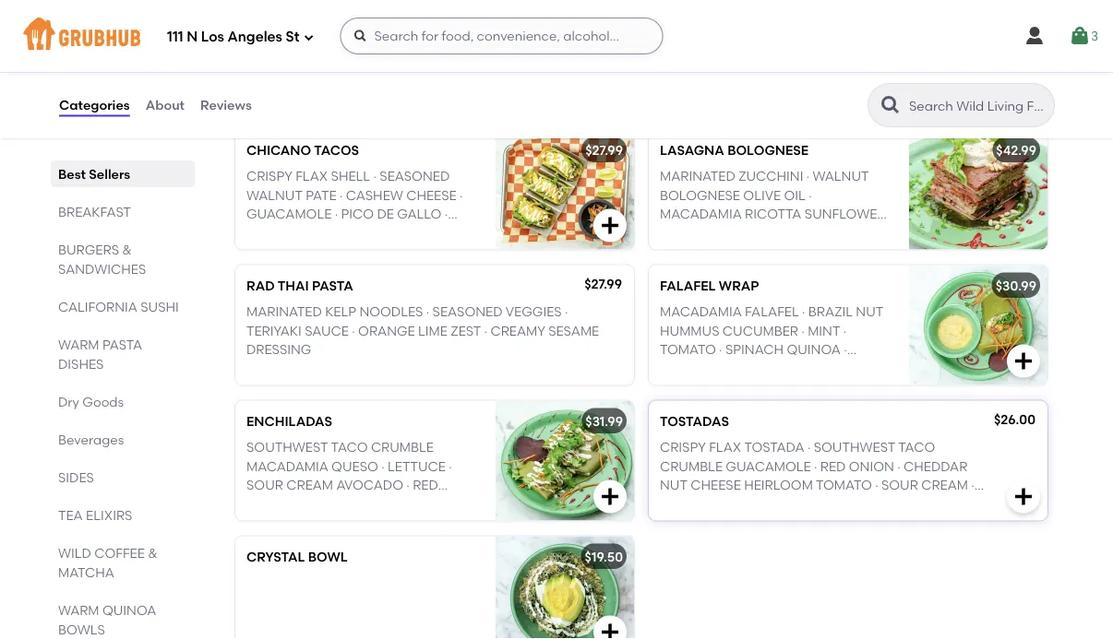 Task type: describe. For each thing, give the bounding box(es) containing it.
quinoa inside macadamia falafel · brazil nut hummus cucumber · mint · tomato · spinach quinoa · kalamata olives · garlic ginger dressing spinach wrap · tahini
[[787, 342, 841, 357]]

red inside crispy flax tostada · southwest taco crumble guacamole · red onion · cheddar nut cheese heirloom tomato · sour cream · oaxaca sauce
[[821, 459, 846, 474]]

matcha
[[58, 565, 114, 581]]

earth
[[281, 7, 325, 22]]

about
[[146, 97, 185, 113]]

sour inside the pepita chorizo · cashew cheese · marinated kale · avocado · walnut taco bits · kale chips · veggies · sour cream · pumpkinseed oil · oaxaca sauce
[[726, 89, 763, 105]]

avocado inside southwest taco crumble macadamia queso · lettuce · sour cream avocado · red enchilada sauce side of quinoa
[[336, 477, 403, 493]]

heirloom
[[744, 477, 813, 493]]

macadamia falafel · brazil nut hummus cucumber · mint · tomato · spinach quinoa · kalamata olives · garlic ginger dressing spinach wrap · tahini
[[660, 304, 891, 395]]

sauce inside crispy flax tostada · southwest taco crumble guacamole · red onion · cheddar nut cheese heirloom tomato · sour cream · oaxaca sauce
[[720, 496, 764, 512]]

cheddar
[[904, 459, 968, 474]]

categories
[[59, 97, 130, 113]]

$28.50
[[582, 7, 623, 22]]

0 vertical spatial bolognese
[[728, 142, 809, 158]]

lettuce inside crispy flax shell · seasoned walnut pate · cashew cheese · guacamole · pico de gallo · romaine lettuce · sour cream · oaxaca sauce
[[311, 225, 369, 240]]

crystal bowl
[[247, 550, 348, 565]]

flax for pate
[[296, 169, 328, 184]]

mint
[[808, 323, 841, 339]]

enchilada
[[247, 496, 323, 512]]

reviews button
[[200, 72, 253, 139]]

taco inside southwest taco crumble macadamia queso · lettuce · sour cream avocado · red enchilada sauce side of quinoa
[[331, 440, 368, 456]]

sauce inside crispy flax shell · seasoned walnut pate · cashew cheese · guacamole · pico de gallo · romaine lettuce · sour cream · oaxaca sauce
[[306, 243, 351, 259]]

tea
[[58, 508, 83, 524]]

rad thai pasta
[[247, 278, 353, 294]]

warm quinoa bowls
[[58, 603, 156, 638]]

southwest inside crispy flax tostada · southwest taco crumble guacamole · red onion · cheddar nut cheese heirloom tomato · sour cream · oaxaca sauce
[[814, 440, 896, 456]]

zest
[[451, 323, 481, 339]]

zucchini
[[739, 169, 804, 184]]

burgers & sandwiches tab
[[58, 240, 187, 279]]

svg image for lettuce eat tacos image
[[1013, 79, 1035, 101]]

lettuce eat tacos
[[660, 7, 794, 22]]

cheese inside crispy flax tostada · southwest taco crumble guacamole · red onion · cheddar nut cheese heirloom tomato · sour cream · oaxaca sauce
[[691, 477, 741, 493]]

dry goods
[[58, 394, 124, 410]]

guacamole inside crispy flax tostada · southwest taco crumble guacamole · red onion · cheddar nut cheese heirloom tomato · sour cream · oaxaca sauce
[[726, 459, 811, 474]]

sandwiches
[[58, 261, 146, 277]]

tostada
[[745, 440, 805, 456]]

sides
[[58, 470, 94, 486]]

111 n los angeles st
[[167, 29, 300, 45]]

ricotta
[[745, 206, 802, 222]]

kalamata
[[660, 360, 730, 376]]

lettuce inside southwest taco crumble macadamia queso · lettuce · sour cream avocado · red enchilada sauce side of quinoa
[[388, 459, 446, 474]]

dressing inside marinated kelp noodles · seasoned veggies · teriyaki sauce · orange lime zest · creamy sesame dressing
[[247, 342, 312, 357]]

$31.99
[[586, 414, 623, 430]]

creamy
[[491, 323, 546, 339]]

pizza
[[328, 7, 366, 22]]

hummus
[[660, 323, 720, 339]]

chicano tacos
[[247, 142, 359, 158]]

main navigation navigation
[[0, 0, 1114, 72]]

tea elixirs
[[58, 508, 132, 524]]

southwest taco crumble macadamia queso · lettuce · sour cream avocado · red enchilada sauce side of quinoa
[[247, 440, 452, 531]]

flat earth pizza image
[[496, 0, 634, 114]]

dressing inside macadamia falafel · brazil nut hummus cucumber · mint · tomato · spinach quinoa · kalamata olives · garlic ginger dressing spinach wrap · tahini
[[660, 379, 725, 395]]

cashew inside the pepita chorizo · cashew cheese · marinated kale · avocado · walnut taco bits · kale chips · veggies · sour cream · pumpkinseed oil · oaxaca sauce
[[777, 33, 835, 48]]

marinated for marinated zucchini · walnut bolognese olive oil · macadamia ricotta sunflower seed pesto
[[660, 169, 736, 184]]

111
[[167, 29, 183, 45]]

onion
[[849, 459, 895, 474]]

crumble inside crispy flax tostada · southwest taco crumble guacamole · red onion · cheddar nut cheese heirloom tomato · sour cream · oaxaca sauce
[[660, 459, 723, 474]]

pepita
[[660, 33, 704, 48]]

sour inside crispy flax shell · seasoned walnut pate · cashew cheese · guacamole · pico de gallo · romaine lettuce · sour cream · oaxaca sauce
[[378, 225, 415, 240]]

chips
[[832, 70, 871, 86]]

bowls
[[58, 622, 105, 638]]

elixirs
[[86, 508, 132, 524]]

crystal bowl image
[[496, 537, 634, 640]]

cucumber
[[723, 323, 799, 339]]

oil inside marinated zucchini · walnut bolognese olive oil · macadamia ricotta sunflower seed pesto
[[784, 187, 806, 203]]

macadamia inside southwest taco crumble macadamia queso · lettuce · sour cream avocado · red enchilada sauce side of quinoa
[[247, 459, 329, 474]]

crispy flax tostada · southwest taco crumble guacamole · red onion · cheddar nut cheese heirloom tomato · sour cream · oaxaca sauce
[[660, 440, 975, 512]]

warm quinoa bowls tab
[[58, 601, 187, 640]]

veggies inside marinated kelp noodles · seasoned veggies · teriyaki sauce · orange lime zest · creamy sesame dressing
[[506, 304, 562, 320]]

goods
[[82, 394, 124, 410]]

3 button
[[1069, 19, 1099, 53]]

about button
[[145, 72, 186, 139]]

cream inside crispy flax shell · seasoned walnut pate · cashew cheese · guacamole · pico de gallo · romaine lettuce · sour cream · oaxaca sauce
[[418, 225, 465, 240]]

teriyaki
[[247, 323, 302, 339]]

$19.50
[[585, 550, 623, 565]]

lasagna bolognese
[[660, 142, 809, 158]]

seasoned for de
[[380, 169, 450, 184]]

burgers
[[58, 242, 119, 258]]

pate
[[306, 187, 337, 203]]

0 vertical spatial $27.99
[[586, 142, 623, 158]]

flax for crumble
[[709, 440, 742, 456]]

queso
[[332, 459, 378, 474]]

breakfast tab
[[58, 202, 187, 222]]

pasta inside warm pasta dishes
[[102, 337, 142, 353]]

beverages tab
[[58, 430, 187, 450]]

sunflower
[[805, 206, 886, 222]]

seasoned for creamy
[[433, 304, 503, 320]]

tostadas
[[660, 414, 729, 430]]

breakfast
[[58, 204, 131, 220]]

3
[[1091, 28, 1099, 44]]

0 vertical spatial kale
[[745, 52, 778, 67]]

walnut inside the pepita chorizo · cashew cheese · marinated kale · avocado · walnut taco bits · kale chips · veggies · sour cream · pumpkinseed oil · oaxaca sauce
[[660, 70, 716, 86]]

svg image for crystal bowl image
[[599, 622, 621, 640]]

1 vertical spatial $27.99
[[585, 276, 622, 292]]

0 vertical spatial spinach
[[726, 342, 784, 357]]

cream inside the pepita chorizo · cashew cheese · marinated kale · avocado · walnut taco bits · kale chips · veggies · sour cream · pumpkinseed oil · oaxaca sauce
[[766, 89, 813, 105]]

lime
[[418, 323, 448, 339]]

n
[[187, 29, 198, 45]]

falafel wrap
[[660, 278, 760, 294]]

angeles
[[228, 29, 282, 45]]

de
[[377, 206, 394, 222]]

sauce inside marinated kelp noodles · seasoned veggies · teriyaki sauce · orange lime zest · creamy sesame dressing
[[305, 323, 349, 339]]

bits
[[759, 70, 787, 86]]

macadamia inside macadamia falafel · brazil nut hummus cucumber · mint · tomato · spinach quinoa · kalamata olives · garlic ginger dressing spinach wrap · tahini
[[660, 304, 742, 320]]

marinated for marinated kelp noodles · seasoned veggies · teriyaki sauce · orange lime zest · creamy sesame dressing
[[247, 304, 322, 320]]

warm pasta dishes
[[58, 337, 142, 372]]

0 vertical spatial tacos
[[749, 7, 794, 22]]

noodles
[[360, 304, 423, 320]]

crispy for crispy flax tostada · southwest taco crumble guacamole · red onion · cheddar nut cheese heirloom tomato · sour cream · oaxaca sauce
[[660, 440, 706, 456]]

categories button
[[58, 72, 131, 139]]

gallo
[[397, 206, 442, 222]]

marinated zucchini · walnut bolognese olive oil · macadamia ricotta sunflower seed pesto
[[660, 169, 886, 240]]

walnut inside crispy flax shell · seasoned walnut pate · cashew cheese · guacamole · pico de gallo · romaine lettuce · sour cream · oaxaca sauce
[[247, 187, 303, 203]]

enchiladas image
[[496, 401, 634, 521]]

oaxaca inside crispy flax shell · seasoned walnut pate · cashew cheese · guacamole · pico de gallo · romaine lettuce · sour cream · oaxaca sauce
[[247, 243, 303, 259]]

crystal
[[247, 550, 305, 565]]

olives
[[733, 360, 779, 376]]

best
[[58, 166, 86, 182]]

nut inside macadamia falafel · brazil nut hummus cucumber · mint · tomato · spinach quinoa · kalamata olives · garlic ginger dressing spinach wrap · tahini
[[856, 304, 884, 320]]

pepita chorizo · cashew cheese · marinated kale · avocado · walnut taco bits · kale chips · veggies · sour cream · pumpkinseed oil · oaxaca sauce
[[660, 33, 890, 123]]

0 horizontal spatial wrap
[[719, 278, 760, 294]]

best sellers
[[58, 166, 130, 182]]

lasagna bolognese image
[[910, 130, 1048, 250]]

tomato inside crispy flax tostada · southwest taco crumble guacamole · red onion · cheddar nut cheese heirloom tomato · sour cream · oaxaca sauce
[[816, 477, 872, 493]]

california
[[58, 299, 137, 315]]

pumpkinseed
[[660, 108, 752, 123]]

seed
[[660, 225, 692, 240]]

flat earth pizza
[[247, 7, 366, 22]]



Task type: vqa. For each thing, say whether or not it's contained in the screenshot.
SEASONED
yes



Task type: locate. For each thing, give the bounding box(es) containing it.
sauce down heirloom in the bottom of the page
[[720, 496, 764, 512]]

1 vertical spatial oaxaca
[[247, 243, 303, 259]]

avocado inside the pepita chorizo · cashew cheese · marinated kale · avocado · walnut taco bits · kale chips · veggies · sour cream · pumpkinseed oil · oaxaca sauce
[[787, 52, 854, 67]]

2 horizontal spatial taco
[[899, 440, 936, 456]]

enchiladas
[[247, 414, 332, 430]]

0 vertical spatial lettuce
[[660, 7, 719, 22]]

sour down onion
[[882, 477, 919, 493]]

sushi
[[141, 299, 179, 315]]

beverages
[[58, 432, 124, 448]]

1 horizontal spatial walnut
[[660, 70, 716, 86]]

0 horizontal spatial crumble
[[371, 440, 434, 456]]

st
[[286, 29, 300, 45]]

cheese inside crispy flax shell · seasoned walnut pate · cashew cheese · guacamole · pico de gallo · romaine lettuce · sour cream · oaxaca sauce
[[406, 187, 457, 203]]

thai
[[278, 278, 309, 294]]

cream up enchilada
[[286, 477, 333, 493]]

red up "of"
[[413, 477, 438, 493]]

·
[[771, 33, 774, 48], [660, 52, 663, 67], [781, 52, 784, 67], [857, 52, 860, 67], [790, 70, 793, 86], [874, 70, 877, 86], [720, 89, 723, 105], [816, 89, 819, 105], [779, 108, 783, 123], [373, 169, 377, 184], [807, 169, 810, 184], [340, 187, 343, 203], [460, 187, 463, 203], [809, 187, 812, 203], [335, 206, 338, 222], [445, 206, 448, 222], [372, 225, 375, 240], [468, 225, 471, 240], [426, 304, 430, 320], [565, 304, 568, 320], [802, 304, 806, 320], [352, 323, 355, 339], [484, 323, 488, 339], [802, 323, 805, 339], [844, 323, 847, 339], [719, 342, 723, 357], [844, 342, 847, 357], [782, 360, 785, 376], [832, 379, 835, 395], [808, 440, 811, 456], [382, 459, 385, 474], [449, 459, 452, 474], [814, 459, 818, 474], [898, 459, 901, 474], [407, 477, 410, 493], [875, 477, 879, 493], [972, 477, 975, 493]]

nut right brazil in the right top of the page
[[856, 304, 884, 320]]

wild coffee & matcha tab
[[58, 544, 187, 583]]

1 vertical spatial bolognese
[[660, 187, 741, 203]]

0 horizontal spatial red
[[413, 477, 438, 493]]

wrap
[[719, 278, 760, 294], [790, 379, 829, 395]]

0 horizontal spatial flax
[[296, 169, 328, 184]]

2 vertical spatial marinated
[[247, 304, 322, 320]]

& inside wild coffee & matcha
[[148, 546, 158, 561]]

wrap up the cucumber
[[719, 278, 760, 294]]

cashew inside crispy flax shell · seasoned walnut pate · cashew cheese · guacamole · pico de gallo · romaine lettuce · sour cream · oaxaca sauce
[[346, 187, 403, 203]]

spinach
[[726, 342, 784, 357], [728, 379, 787, 395]]

lettuce up "of"
[[388, 459, 446, 474]]

svg image down $19.50
[[599, 622, 621, 640]]

0 vertical spatial macadamia
[[660, 206, 742, 222]]

1 vertical spatial dressing
[[660, 379, 725, 395]]

tomato down hummus
[[660, 342, 716, 357]]

wild
[[58, 546, 91, 561]]

lettuce eat tacos image
[[910, 0, 1048, 114]]

wrap down garlic
[[790, 379, 829, 395]]

& right the coffee
[[148, 546, 158, 561]]

1 vertical spatial macadamia
[[660, 304, 742, 320]]

sour inside crispy flax tostada · southwest taco crumble guacamole · red onion · cheddar nut cheese heirloom tomato · sour cream · oaxaca sauce
[[882, 477, 919, 493]]

warm for warm quinoa bowls
[[58, 603, 99, 619]]

1 horizontal spatial avocado
[[787, 52, 854, 67]]

warm up dishes
[[58, 337, 99, 353]]

falafel up the cucumber
[[745, 304, 799, 320]]

tacos up the shell
[[314, 142, 359, 158]]

search icon image
[[880, 94, 902, 116]]

1 vertical spatial cashew
[[346, 187, 403, 203]]

$27.99 up sesame
[[585, 276, 622, 292]]

spinach down olives
[[728, 379, 787, 395]]

veggies inside the pepita chorizo · cashew cheese · marinated kale · avocado · walnut taco bits · kale chips · veggies · sour cream · pumpkinseed oil · oaxaca sauce
[[660, 89, 717, 105]]

sour down de
[[378, 225, 415, 240]]

1 horizontal spatial guacamole
[[726, 459, 811, 474]]

sour down bits
[[726, 89, 763, 105]]

1 vertical spatial spinach
[[728, 379, 787, 395]]

southwest down enchiladas
[[247, 440, 328, 456]]

sour inside southwest taco crumble macadamia queso · lettuce · sour cream avocado · red enchilada sauce side of quinoa
[[247, 477, 283, 493]]

red
[[821, 459, 846, 474], [413, 477, 438, 493]]

1 horizontal spatial cashew
[[777, 33, 835, 48]]

cream down gallo
[[418, 225, 465, 240]]

lasagna
[[660, 142, 725, 158]]

0 horizontal spatial southwest
[[247, 440, 328, 456]]

1 horizontal spatial dressing
[[660, 379, 725, 395]]

seasoned up 'zest'
[[433, 304, 503, 320]]

falafel up hummus
[[660, 278, 716, 294]]

sides tab
[[58, 468, 187, 488]]

cheese up gallo
[[406, 187, 457, 203]]

cashew up bits
[[777, 33, 835, 48]]

bolognese up zucchini at top
[[728, 142, 809, 158]]

0 horizontal spatial oaxaca
[[247, 243, 303, 259]]

1 vertical spatial falafel
[[745, 304, 799, 320]]

2 horizontal spatial walnut
[[813, 169, 869, 184]]

dressing
[[247, 342, 312, 357], [660, 379, 725, 395]]

wrap inside macadamia falafel · brazil nut hummus cucumber · mint · tomato · spinach quinoa · kalamata olives · garlic ginger dressing spinach wrap · tahini
[[790, 379, 829, 395]]

reviews
[[200, 97, 252, 113]]

marinated inside marinated kelp noodles · seasoned veggies · teriyaki sauce · orange lime zest · creamy sesame dressing
[[247, 304, 322, 320]]

0 horizontal spatial quinoa
[[102, 603, 156, 619]]

falafel inside macadamia falafel · brazil nut hummus cucumber · mint · tomato · spinach quinoa · kalamata olives · garlic ginger dressing spinach wrap · tahini
[[745, 304, 799, 320]]

veggies up creamy
[[506, 304, 562, 320]]

1 vertical spatial red
[[413, 477, 438, 493]]

0 vertical spatial walnut
[[660, 70, 716, 86]]

dressing down kalamata
[[660, 379, 725, 395]]

southwest up onion
[[814, 440, 896, 456]]

1 vertical spatial avocado
[[336, 477, 403, 493]]

$26.00
[[994, 412, 1036, 428]]

warm up bowls
[[58, 603, 99, 619]]

walnut down pepita
[[660, 70, 716, 86]]

taco inside the pepita chorizo · cashew cheese · marinated kale · avocado · walnut taco bits · kale chips · veggies · sour cream · pumpkinseed oil · oaxaca sauce
[[719, 70, 756, 86]]

1 vertical spatial kale
[[796, 70, 828, 86]]

1 horizontal spatial lettuce
[[388, 459, 446, 474]]

1 warm from the top
[[58, 337, 99, 353]]

1 horizontal spatial taco
[[719, 70, 756, 86]]

chicano tacos image
[[496, 130, 634, 250]]

southwest inside southwest taco crumble macadamia queso · lettuce · sour cream avocado · red enchilada sauce side of quinoa
[[247, 440, 328, 456]]

1 horizontal spatial falafel
[[745, 304, 799, 320]]

0 vertical spatial marinated
[[667, 52, 742, 67]]

tacos right "eat"
[[749, 7, 794, 22]]

0 vertical spatial oaxaca
[[786, 108, 843, 123]]

1 horizontal spatial veggies
[[660, 89, 717, 105]]

eat
[[722, 7, 746, 22]]

0 horizontal spatial pasta
[[102, 337, 142, 353]]

quinoa down enchilada
[[247, 515, 300, 531]]

cream inside crispy flax tostada · southwest taco crumble guacamole · red onion · cheddar nut cheese heirloom tomato · sour cream · oaxaca sauce
[[922, 477, 969, 493]]

spinach up olives
[[726, 342, 784, 357]]

oaxaca inside crispy flax tostada · southwest taco crumble guacamole · red onion · cheddar nut cheese heirloom tomato · sour cream · oaxaca sauce
[[660, 496, 717, 512]]

1 vertical spatial veggies
[[506, 304, 562, 320]]

0 vertical spatial seasoned
[[380, 169, 450, 184]]

svg image inside 3 button
[[1069, 25, 1091, 47]]

1 vertical spatial quinoa
[[247, 515, 300, 531]]

warm inside warm pasta dishes
[[58, 337, 99, 353]]

marinated down lasagna
[[660, 169, 736, 184]]

svg image up $19.50
[[599, 486, 621, 509]]

sauce inside the pepita chorizo · cashew cheese · marinated kale · avocado · walnut taco bits · kale chips · veggies · sour cream · pumpkinseed oil · oaxaca sauce
[[846, 108, 890, 123]]

macadamia up hummus
[[660, 304, 742, 320]]

crumble up the queso
[[371, 440, 434, 456]]

1 vertical spatial nut
[[660, 477, 688, 493]]

walnut up sunflower
[[813, 169, 869, 184]]

marinated kelp noodles · seasoned veggies · teriyaki sauce · orange lime zest · creamy sesame dressing
[[247, 304, 599, 357]]

0 vertical spatial wrap
[[719, 278, 760, 294]]

nut inside crispy flax tostada · southwest taco crumble guacamole · red onion · cheddar nut cheese heirloom tomato · sour cream · oaxaca sauce
[[660, 477, 688, 493]]

falafel wrap image
[[910, 266, 1048, 386]]

lettuce
[[660, 7, 719, 22], [311, 225, 369, 240], [388, 459, 446, 474]]

1 horizontal spatial flax
[[709, 440, 742, 456]]

0 horizontal spatial &
[[122, 242, 132, 258]]

lettuce up pepita
[[660, 7, 719, 22]]

avocado down the queso
[[336, 477, 403, 493]]

bolognese up pesto at the right of the page
[[660, 187, 741, 203]]

best sellers tab
[[58, 164, 187, 184]]

sour up enchilada
[[247, 477, 283, 493]]

kale
[[745, 52, 778, 67], [796, 70, 828, 86]]

marinated down pepita
[[667, 52, 742, 67]]

cheese left heirloom in the bottom of the page
[[691, 477, 741, 493]]

warm
[[58, 337, 99, 353], [58, 603, 99, 619]]

kale up bits
[[745, 52, 778, 67]]

oil up ricotta
[[784, 187, 806, 203]]

crispy inside crispy flax tostada · southwest taco crumble guacamole · red onion · cheddar nut cheese heirloom tomato · sour cream · oaxaca sauce
[[660, 440, 706, 456]]

taco up cheddar
[[899, 440, 936, 456]]

sellers
[[89, 166, 130, 182]]

svg image
[[1069, 25, 1091, 47], [303, 32, 314, 43], [599, 215, 621, 237], [1013, 486, 1035, 509]]

& up sandwiches
[[122, 242, 132, 258]]

0 horizontal spatial tacos
[[314, 142, 359, 158]]

0 vertical spatial flax
[[296, 169, 328, 184]]

seasoned up gallo
[[380, 169, 450, 184]]

1 vertical spatial walnut
[[813, 169, 869, 184]]

macadamia up enchilada
[[247, 459, 329, 474]]

seasoned inside marinated kelp noodles · seasoned veggies · teriyaki sauce · orange lime zest · creamy sesame dressing
[[433, 304, 503, 320]]

cream inside southwest taco crumble macadamia queso · lettuce · sour cream avocado · red enchilada sauce side of quinoa
[[286, 477, 333, 493]]

marinated inside the pepita chorizo · cashew cheese · marinated kale · avocado · walnut taco bits · kale chips · veggies · sour cream · pumpkinseed oil · oaxaca sauce
[[667, 52, 742, 67]]

1 vertical spatial oil
[[784, 187, 806, 203]]

svg image for flat earth pizza image
[[599, 79, 621, 101]]

macadamia inside marinated zucchini · walnut bolognese olive oil · macadamia ricotta sunflower seed pesto
[[660, 206, 742, 222]]

0 vertical spatial cashew
[[777, 33, 835, 48]]

brazil
[[809, 304, 853, 320]]

$27.99 left lasagna
[[586, 142, 623, 158]]

crispy inside crispy flax shell · seasoned walnut pate · cashew cheese · guacamole · pico de gallo · romaine lettuce · sour cream · oaxaca sauce
[[247, 169, 293, 184]]

california sushi tab
[[58, 297, 187, 317]]

tomato
[[660, 342, 716, 357], [816, 477, 872, 493]]

&
[[122, 242, 132, 258], [148, 546, 158, 561]]

0 vertical spatial oil
[[755, 108, 776, 123]]

svg image up $42.99
[[1013, 79, 1035, 101]]

0 vertical spatial veggies
[[660, 89, 717, 105]]

cream down cheddar
[[922, 477, 969, 493]]

2 vertical spatial lettuce
[[388, 459, 446, 474]]

1 horizontal spatial &
[[148, 546, 158, 561]]

1 vertical spatial crispy
[[660, 440, 706, 456]]

taco up the queso
[[331, 440, 368, 456]]

0 horizontal spatial crispy
[[247, 169, 293, 184]]

tacos
[[749, 7, 794, 22], [314, 142, 359, 158]]

oaxaca inside the pepita chorizo · cashew cheese · marinated kale · avocado · walnut taco bits · kale chips · veggies · sour cream · pumpkinseed oil · oaxaca sauce
[[786, 108, 843, 123]]

burgers & sandwiches
[[58, 242, 146, 277]]

seasoned inside crispy flax shell · seasoned walnut pate · cashew cheese · guacamole · pico de gallo · romaine lettuce · sour cream · oaxaca sauce
[[380, 169, 450, 184]]

warm for warm pasta dishes
[[58, 337, 99, 353]]

2 horizontal spatial oaxaca
[[786, 108, 843, 123]]

seasoned
[[380, 169, 450, 184], [433, 304, 503, 320]]

flax down tostadas
[[709, 440, 742, 456]]

1 horizontal spatial kale
[[796, 70, 828, 86]]

tea elixirs tab
[[58, 506, 187, 525]]

guacamole down tostada
[[726, 459, 811, 474]]

pico
[[341, 206, 374, 222]]

nut down tostadas
[[660, 477, 688, 493]]

1 vertical spatial marinated
[[660, 169, 736, 184]]

flax inside crispy flax tostada · southwest taco crumble guacamole · red onion · cheddar nut cheese heirloom tomato · sour cream · oaxaca sauce
[[709, 440, 742, 456]]

oil inside the pepita chorizo · cashew cheese · marinated kale · avocado · walnut taco bits · kale chips · veggies · sour cream · pumpkinseed oil · oaxaca sauce
[[755, 108, 776, 123]]

0 horizontal spatial veggies
[[506, 304, 562, 320]]

crumble inside southwest taco crumble macadamia queso · lettuce · sour cream avocado · red enchilada sauce side of quinoa
[[371, 440, 434, 456]]

rad
[[247, 278, 275, 294]]

coffee
[[94, 546, 145, 561]]

avocado
[[787, 52, 854, 67], [336, 477, 403, 493]]

0 horizontal spatial walnut
[[247, 187, 303, 203]]

1 vertical spatial guacamole
[[726, 459, 811, 474]]

dressing down the teriyaki
[[247, 342, 312, 357]]

veggies up pumpkinseed
[[660, 89, 717, 105]]

quinoa inside southwest taco crumble macadamia queso · lettuce · sour cream avocado · red enchilada sauce side of quinoa
[[247, 515, 300, 531]]

1 vertical spatial pasta
[[102, 337, 142, 353]]

flat
[[247, 7, 278, 22]]

1 horizontal spatial oaxaca
[[660, 496, 717, 512]]

macadamia up pesto at the right of the page
[[660, 206, 742, 222]]

2 vertical spatial walnut
[[247, 187, 303, 203]]

marinated up the teriyaki
[[247, 304, 322, 320]]

0 horizontal spatial dressing
[[247, 342, 312, 357]]

2 horizontal spatial lettuce
[[660, 7, 719, 22]]

0 vertical spatial avocado
[[787, 52, 854, 67]]

& inside burgers & sandwiches
[[122, 242, 132, 258]]

ginger
[[840, 360, 891, 376]]

cashew
[[777, 33, 835, 48], [346, 187, 403, 203]]

$42.99
[[997, 142, 1037, 158]]

2 vertical spatial oaxaca
[[660, 496, 717, 512]]

guacamole inside crispy flax shell · seasoned walnut pate · cashew cheese · guacamole · pico de gallo · romaine lettuce · sour cream · oaxaca sauce
[[247, 206, 332, 222]]

crispy for crispy flax shell · seasoned walnut pate · cashew cheese · guacamole · pico de gallo · romaine lettuce · sour cream · oaxaca sauce
[[247, 169, 293, 184]]

flax up pate
[[296, 169, 328, 184]]

quinoa down the wild coffee & matcha tab on the bottom of the page
[[102, 603, 156, 619]]

bolognese inside marinated zucchini · walnut bolognese olive oil · macadamia ricotta sunflower seed pesto
[[660, 187, 741, 203]]

1 horizontal spatial southwest
[[814, 440, 896, 456]]

Search for food, convenience, alcohol... search field
[[340, 18, 663, 54]]

flax inside crispy flax shell · seasoned walnut pate · cashew cheese · guacamole · pico de gallo · romaine lettuce · sour cream · oaxaca sauce
[[296, 169, 328, 184]]

guacamole
[[247, 206, 332, 222], [726, 459, 811, 474]]

svg image
[[1024, 25, 1046, 47], [353, 29, 368, 43], [599, 79, 621, 101], [1013, 79, 1035, 101], [1013, 351, 1035, 373], [599, 486, 621, 509], [599, 622, 621, 640]]

oil
[[755, 108, 776, 123], [784, 187, 806, 203]]

0 horizontal spatial guacamole
[[247, 206, 332, 222]]

taco left bits
[[719, 70, 756, 86]]

$30.99
[[996, 278, 1037, 294]]

taco inside crispy flax tostada · southwest taco crumble guacamole · red onion · cheddar nut cheese heirloom tomato · sour cream · oaxaca sauce
[[899, 440, 936, 456]]

crispy down chicano
[[247, 169, 293, 184]]

svg image for enchiladas image
[[599, 486, 621, 509]]

lettuce down pico
[[311, 225, 369, 240]]

0 vertical spatial &
[[122, 242, 132, 258]]

quinoa inside warm quinoa bowls
[[102, 603, 156, 619]]

svg image for falafel wrap image
[[1013, 351, 1035, 373]]

shell
[[331, 169, 370, 184]]

dishes
[[58, 356, 104, 372]]

pasta up kelp
[[312, 278, 353, 294]]

veggies
[[660, 89, 717, 105], [506, 304, 562, 320]]

quinoa up garlic
[[787, 342, 841, 357]]

walnut up romaine in the left top of the page
[[247, 187, 303, 203]]

bolognese
[[728, 142, 809, 158], [660, 187, 741, 203]]

0 vertical spatial red
[[821, 459, 846, 474]]

warm inside warm quinoa bowls
[[58, 603, 99, 619]]

0 horizontal spatial oil
[[755, 108, 776, 123]]

guacamole up romaine in the left top of the page
[[247, 206, 332, 222]]

romaine
[[247, 225, 307, 240]]

crispy
[[247, 169, 293, 184], [660, 440, 706, 456]]

svg image down $28.50
[[599, 79, 621, 101]]

chorizo
[[707, 33, 768, 48]]

sauce up rad thai pasta
[[306, 243, 351, 259]]

0 vertical spatial falafel
[[660, 278, 716, 294]]

cashew up de
[[346, 187, 403, 203]]

0 vertical spatial crispy
[[247, 169, 293, 184]]

0 horizontal spatial avocado
[[336, 477, 403, 493]]

1 horizontal spatial tacos
[[749, 7, 794, 22]]

red left onion
[[821, 459, 846, 474]]

los
[[201, 29, 224, 45]]

sauce down kelp
[[305, 323, 349, 339]]

1 vertical spatial tacos
[[314, 142, 359, 158]]

sauce down chips
[[846, 108, 890, 123]]

0 vertical spatial quinoa
[[787, 342, 841, 357]]

1 vertical spatial tomato
[[816, 477, 872, 493]]

crispy down tostadas
[[660, 440, 706, 456]]

taco
[[719, 70, 756, 86], [331, 440, 368, 456], [899, 440, 936, 456]]

pasta
[[312, 278, 353, 294], [102, 337, 142, 353]]

cheese up chips
[[838, 33, 888, 48]]

1 vertical spatial lettuce
[[311, 225, 369, 240]]

crispy flax shell · seasoned walnut pate · cashew cheese · guacamole · pico de gallo · romaine lettuce · sour cream · oaxaca sauce
[[247, 169, 471, 259]]

1 vertical spatial flax
[[709, 440, 742, 456]]

oaxaca down chips
[[786, 108, 843, 123]]

1 horizontal spatial cheese
[[691, 477, 741, 493]]

sauce inside southwest taco crumble macadamia queso · lettuce · sour cream avocado · red enchilada sauce side of quinoa
[[326, 496, 370, 512]]

oaxaca down romaine in the left top of the page
[[247, 243, 303, 259]]

kelp
[[325, 304, 356, 320]]

red inside southwest taco crumble macadamia queso · lettuce · sour cream avocado · red enchilada sauce side of quinoa
[[413, 477, 438, 493]]

svg image up '$26.00' on the right bottom of the page
[[1013, 351, 1035, 373]]

tomato inside macadamia falafel · brazil nut hummus cucumber · mint · tomato · spinach quinoa · kalamata olives · garlic ginger dressing spinach wrap · tahini
[[660, 342, 716, 357]]

1 vertical spatial cheese
[[406, 187, 457, 203]]

dry
[[58, 394, 79, 410]]

tomato down onion
[[816, 477, 872, 493]]

cheese inside the pepita chorizo · cashew cheese · marinated kale · avocado · walnut taco bits · kale chips · veggies · sour cream · pumpkinseed oil · oaxaca sauce
[[838, 33, 888, 48]]

0 vertical spatial dressing
[[247, 342, 312, 357]]

1 southwest from the left
[[247, 440, 328, 456]]

bowl
[[308, 550, 348, 565]]

1 vertical spatial warm
[[58, 603, 99, 619]]

sauce down the queso
[[326, 496, 370, 512]]

svg image left 3 button
[[1024, 25, 1046, 47]]

olive
[[744, 187, 781, 203]]

tahini
[[838, 379, 881, 395]]

svg image down pizza
[[353, 29, 368, 43]]

crumble down tostadas
[[660, 459, 723, 474]]

1 horizontal spatial nut
[[856, 304, 884, 320]]

1 horizontal spatial oil
[[784, 187, 806, 203]]

sesame
[[549, 323, 599, 339]]

0 vertical spatial warm
[[58, 337, 99, 353]]

2 warm from the top
[[58, 603, 99, 619]]

marinated inside marinated zucchini · walnut bolognese olive oil · macadamia ricotta sunflower seed pesto
[[660, 169, 736, 184]]

walnut inside marinated zucchini · walnut bolognese olive oil · macadamia ricotta sunflower seed pesto
[[813, 169, 869, 184]]

cream down bits
[[766, 89, 813, 105]]

avocado up chips
[[787, 52, 854, 67]]

0 vertical spatial cheese
[[838, 33, 888, 48]]

0 vertical spatial pasta
[[312, 278, 353, 294]]

2 vertical spatial cheese
[[691, 477, 741, 493]]

1 horizontal spatial red
[[821, 459, 846, 474]]

0 vertical spatial guacamole
[[247, 206, 332, 222]]

dry goods tab
[[58, 392, 187, 412]]

Search Wild Living Foods search field
[[908, 97, 1049, 114]]

kale left chips
[[796, 70, 828, 86]]

1 vertical spatial seasoned
[[433, 304, 503, 320]]

pasta down california sushi tab
[[102, 337, 142, 353]]

oaxaca down tostadas
[[660, 496, 717, 512]]

macadamia
[[660, 206, 742, 222], [660, 304, 742, 320], [247, 459, 329, 474]]

0 horizontal spatial lettuce
[[311, 225, 369, 240]]

falafel
[[660, 278, 716, 294], [745, 304, 799, 320]]

1 horizontal spatial quinoa
[[247, 515, 300, 531]]

0 horizontal spatial cheese
[[406, 187, 457, 203]]

2 southwest from the left
[[814, 440, 896, 456]]

warm pasta dishes tab
[[58, 335, 187, 374]]

oil down bits
[[755, 108, 776, 123]]

garlic
[[788, 360, 837, 376]]



